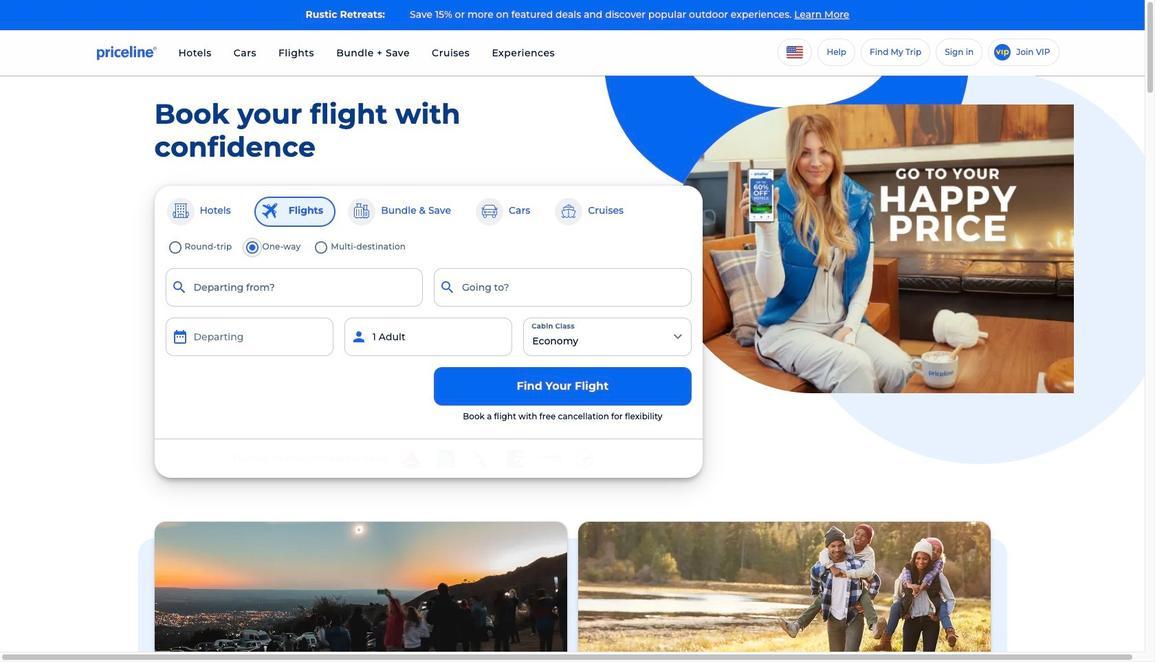 Task type: describe. For each thing, give the bounding box(es) containing it.
flight-search-form element
[[160, 238, 697, 428]]

none button inside flight-search-form element
[[165, 318, 334, 356]]

Departing from? field
[[165, 268, 423, 307]]

vip badge icon image
[[995, 44, 1011, 60]]

priceline.com home image
[[97, 45, 156, 60]]

types of travel tab list
[[165, 196, 692, 227]]

none field going to?
[[434, 268, 692, 307]]

partner airline logos image
[[401, 450, 594, 468]]



Task type: locate. For each thing, give the bounding box(es) containing it.
none field departing from?
[[165, 268, 423, 307]]

None field
[[165, 268, 423, 307], [434, 268, 692, 307]]

Going to? field
[[434, 268, 692, 307]]

en us image
[[787, 46, 804, 58]]

2 none field from the left
[[434, 268, 692, 307]]

0 horizontal spatial none field
[[165, 268, 423, 307]]

1 horizontal spatial none field
[[434, 268, 692, 307]]

None button
[[165, 318, 334, 356]]

1 none field from the left
[[165, 268, 423, 307]]



Task type: vqa. For each thing, say whether or not it's contained in the screenshot.
Sign in with Facebook icon
no



